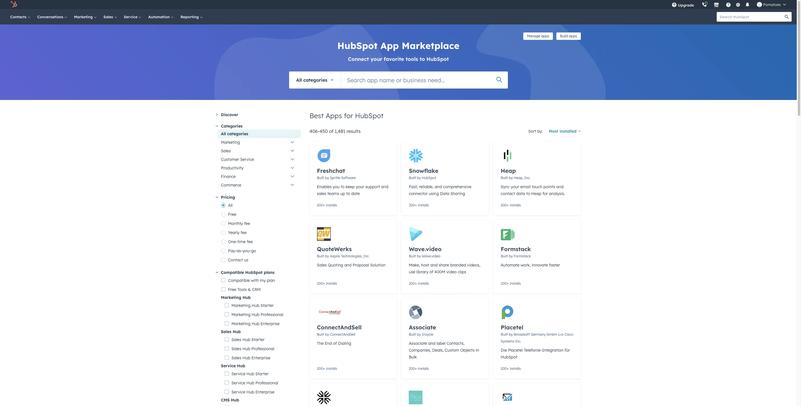 Task type: vqa. For each thing, say whether or not it's contained in the screenshot.
"Contact us" in the left of the page
yes



Task type: locate. For each thing, give the bounding box(es) containing it.
caret image
[[216, 113, 217, 116], [216, 197, 218, 198], [216, 272, 218, 273]]

built up enables
[[317, 176, 324, 180]]

support
[[365, 184, 380, 189]]

in
[[476, 348, 479, 353]]

hub down service hub starter
[[246, 381, 254, 386]]

2 free from the top
[[228, 287, 236, 292]]

0 vertical spatial heap
[[501, 167, 516, 174]]

professional for sales hub professional
[[251, 346, 274, 352]]

0 vertical spatial enterprise
[[260, 321, 280, 326]]

you
[[333, 184, 340, 189]]

hub down marketing hub professional at the bottom of the page
[[252, 321, 259, 326]]

1 free from the top
[[228, 212, 236, 217]]

by for formstack
[[509, 254, 513, 258]]

hub for service hub enterprise
[[246, 390, 254, 395]]

hub for sales hub enterprise
[[242, 355, 250, 361]]

by for placetel
[[509, 332, 513, 337]]

200 + installs down automate
[[501, 281, 521, 286]]

by inside formstack built by formstack
[[509, 254, 513, 258]]

formstack up "work," in the bottom of the page
[[514, 254, 531, 258]]

and up using
[[435, 184, 442, 189]]

integration
[[542, 348, 563, 353]]

0 vertical spatial all categories
[[296, 77, 327, 83]]

1 vertical spatial free
[[228, 287, 236, 292]]

free inside compatible hubspot plans group
[[228, 287, 236, 292]]

200 for associate
[[409, 367, 415, 371]]

built for wave.video
[[409, 254, 416, 258]]

built left aspire on the bottom left of the page
[[317, 254, 324, 258]]

compatible with my plan
[[228, 278, 275, 283]]

installs down quoting
[[326, 281, 337, 286]]

built up systems
[[501, 332, 508, 337]]

compatible down contact
[[221, 270, 244, 275]]

installs down die placetel telefonie-integration für hubspot
[[510, 367, 521, 371]]

help button
[[724, 0, 733, 9]]

installs for placetel
[[510, 367, 521, 371]]

1 horizontal spatial all
[[228, 203, 233, 208]]

hub down "sales hub starter"
[[242, 346, 250, 352]]

enterprise down service hub professional
[[255, 390, 274, 395]]

+ for snowflake
[[415, 203, 417, 207]]

settings image
[[735, 2, 740, 8]]

of inside make, host and share branded videos, use library of 400m video clips
[[429, 269, 433, 275]]

you-
[[243, 248, 251, 254]]

caret image inside the compatible hubspot plans dropdown button
[[216, 272, 218, 273]]

as-
[[237, 248, 243, 254]]

0 horizontal spatial for
[[344, 111, 353, 120]]

built up automate
[[501, 254, 508, 258]]

2 vertical spatial inc.
[[515, 339, 521, 344]]

connector
[[409, 191, 428, 196]]

1 vertical spatial categories
[[227, 131, 248, 136]]

professional up service hub enterprise
[[255, 381, 278, 386]]

hub up "sales hub starter"
[[233, 329, 241, 334]]

germany
[[531, 332, 546, 337]]

calling icon image
[[702, 2, 707, 7]]

associate up the companies,
[[409, 341, 427, 346]]

hubspot up connect
[[337, 40, 378, 51]]

0 horizontal spatial your
[[356, 184, 364, 189]]

fee right time
[[247, 239, 253, 244]]

built inside connectandsell built by connectandsell
[[317, 332, 324, 337]]

inc.
[[524, 176, 530, 180], [363, 254, 369, 258], [515, 339, 521, 344]]

built up sync
[[501, 176, 508, 180]]

2 vertical spatial of
[[333, 341, 337, 346]]

to right "up"
[[346, 191, 350, 196]]

1 vertical spatial starter
[[251, 337, 265, 342]]

installs down connector
[[418, 203, 429, 207]]

to
[[420, 56, 425, 62], [341, 184, 345, 189], [346, 191, 350, 196], [526, 191, 530, 196]]

built left insycle
[[409, 332, 416, 337]]

built inside the quotewerks built by aspire technologies, inc.
[[317, 254, 324, 258]]

apps inside "link"
[[569, 34, 577, 38]]

1 vertical spatial caret image
[[216, 197, 218, 198]]

sort
[[528, 129, 536, 134]]

service up service hub starter
[[221, 363, 236, 369]]

to right tools
[[420, 56, 425, 62]]

discover button
[[216, 111, 300, 118]]

by for quotewerks
[[325, 254, 329, 258]]

hub for sales hub starter
[[242, 337, 250, 342]]

all categories inside popup button
[[296, 77, 327, 83]]

hub up service hub professional
[[246, 371, 254, 377]]

of right 450
[[329, 128, 333, 134]]

free up marketing hub
[[228, 287, 236, 292]]

2 vertical spatial enterprise
[[255, 390, 274, 395]]

upgrade image
[[672, 3, 677, 8]]

caret image inside discover dropdown button
[[216, 113, 217, 116]]

1 apps from the left
[[541, 34, 549, 38]]

1 vertical spatial fee
[[241, 230, 247, 235]]

200 for quotewerks
[[317, 281, 323, 286]]

2 vertical spatial professional
[[255, 381, 278, 386]]

service for service
[[124, 15, 139, 19]]

by inside placetel built by broadsoft germany gmbh c/o cisco systems inc.
[[509, 332, 513, 337]]

connect your favorite tools to hubspot
[[348, 56, 449, 62]]

apps right build
[[569, 34, 577, 38]]

professional up 'sales hub enterprise'
[[251, 346, 274, 352]]

free inside pricing group
[[228, 212, 236, 217]]

companies,
[[409, 348, 431, 353]]

1 vertical spatial all
[[221, 131, 226, 136]]

1 horizontal spatial categories
[[303, 77, 327, 83]]

professional for marketing hub professional
[[260, 312, 283, 317]]

installs down automate
[[510, 281, 521, 286]]

by up automate
[[509, 254, 513, 258]]

go
[[251, 248, 256, 254]]

0 horizontal spatial heap
[[501, 167, 516, 174]]

associate built by insycle
[[409, 324, 436, 337]]

0 vertical spatial free
[[228, 212, 236, 217]]

starter up service hub professional
[[255, 371, 268, 377]]

installs down the companies,
[[418, 367, 429, 371]]

wave.video
[[409, 246, 442, 253], [422, 254, 440, 258]]

inc. down broadsoft
[[515, 339, 521, 344]]

build apps
[[560, 34, 577, 38]]

the end of dialing
[[317, 341, 351, 346]]

0 vertical spatial fee
[[244, 221, 250, 226]]

pomatoes button
[[753, 0, 789, 9]]

one-
[[228, 239, 237, 244]]

by:
[[537, 129, 543, 134]]

apps for build apps
[[569, 34, 577, 38]]

by inside "wave.video built by wave.video"
[[417, 254, 421, 258]]

your inside sync your email touch points and contact data to heap for analysis.
[[511, 184, 519, 189]]

upgrade
[[678, 3, 694, 7]]

custom
[[445, 348, 459, 353]]

service up the "productivity" link
[[240, 157, 254, 162]]

by left the heap,
[[509, 176, 513, 180]]

built for formstack
[[501, 254, 508, 258]]

200 + installs down sales on the left top
[[317, 203, 337, 207]]

associate up insycle
[[409, 324, 436, 331]]

+ for associate
[[415, 367, 417, 371]]

all categories button
[[289, 71, 341, 89]]

sales hub professional
[[231, 346, 274, 352]]

0 vertical spatial of
[[329, 128, 333, 134]]

die placetel telefonie-integration für hubspot
[[501, 348, 570, 360]]

heap built by heap, inc.
[[501, 167, 530, 180]]

0 horizontal spatial sales link
[[100, 9, 120, 24]]

200 + installs down bulk
[[409, 367, 429, 371]]

1 associate from the top
[[409, 324, 436, 331]]

hub up service hub starter
[[237, 363, 245, 369]]

inc. up proposal
[[363, 254, 369, 258]]

starter for marketing hub starter
[[260, 303, 274, 308]]

placetel built by broadsoft germany gmbh c/o cisco systems inc.
[[501, 324, 573, 344]]

0 horizontal spatial all categories
[[221, 131, 248, 136]]

sales for sales hub
[[221, 329, 231, 334]]

compatible inside dropdown button
[[221, 270, 244, 275]]

0 vertical spatial professional
[[260, 312, 283, 317]]

built up fast,
[[409, 176, 416, 180]]

branded
[[450, 263, 466, 268]]

crm
[[252, 287, 261, 292]]

by inside associate built by insycle
[[417, 332, 421, 337]]

hub
[[243, 295, 251, 300], [252, 303, 259, 308], [252, 312, 259, 317], [252, 321, 259, 326], [233, 329, 241, 334], [242, 337, 250, 342], [242, 346, 250, 352], [242, 355, 250, 361], [237, 363, 245, 369], [246, 371, 254, 377], [246, 381, 254, 386], [246, 390, 254, 395], [231, 398, 239, 403]]

0 vertical spatial inc.
[[524, 176, 530, 180]]

by up end
[[325, 332, 329, 337]]

1 vertical spatial connectandsell
[[330, 332, 355, 337]]

formstack up automate
[[501, 246, 531, 253]]

hub down 'sales hub professional'
[[242, 355, 250, 361]]

2 horizontal spatial all
[[296, 77, 302, 83]]

search image
[[785, 15, 789, 19]]

by for wave.video
[[417, 254, 421, 258]]

help image
[[726, 3, 731, 8]]

0 vertical spatial starter
[[260, 303, 274, 308]]

by down snowflake
[[417, 176, 421, 180]]

installs for formstack
[[510, 281, 521, 286]]

0 vertical spatial associate
[[409, 324, 436, 331]]

sales for sales quoting and proposal solution
[[317, 263, 327, 268]]

installs down the end of dialing
[[326, 367, 337, 371]]

2 vertical spatial all
[[228, 203, 233, 208]]

by left aspire on the bottom left of the page
[[325, 254, 329, 258]]

marketing hub
[[221, 295, 251, 300]]

objects
[[460, 348, 475, 353]]

Search HubSpot search field
[[717, 12, 786, 22]]

and right support
[[381, 184, 388, 189]]

installs for wave.video
[[418, 281, 429, 286]]

insycle
[[422, 332, 433, 337]]

200 for heap
[[501, 203, 507, 207]]

marketing for marketing hub
[[221, 295, 241, 300]]

1 vertical spatial wave.video
[[422, 254, 440, 258]]

by left spritle
[[325, 176, 329, 180]]

1 horizontal spatial your
[[370, 56, 382, 62]]

+ for placetel
[[507, 367, 509, 371]]

menu item
[[698, 0, 699, 9]]

built inside 'heap built by heap, inc.'
[[501, 176, 508, 180]]

manage
[[527, 34, 540, 38]]

1 vertical spatial sales link
[[217, 147, 300, 155]]

by up make,
[[417, 254, 421, 258]]

starter for service hub starter
[[255, 371, 268, 377]]

compatible hubspot plans button
[[215, 269, 300, 276]]

notifications button
[[743, 0, 752, 9]]

up
[[340, 191, 345, 196]]

built inside "wave.video built by wave.video"
[[409, 254, 416, 258]]

built inside snowflake built by hubspot
[[409, 176, 416, 180]]

of left 400m
[[429, 269, 433, 275]]

200 for formstack
[[501, 281, 507, 286]]

by inside freshchat built by spritle software
[[325, 176, 329, 180]]

sales for sales hub professional
[[231, 346, 241, 352]]

0 horizontal spatial all
[[221, 131, 226, 136]]

sales for leftmost sales link
[[103, 15, 114, 19]]

snowflake built by hubspot
[[409, 167, 438, 180]]

hubspot inside snowflake built by hubspot
[[422, 176, 436, 180]]

200 + installs down connector
[[409, 203, 429, 207]]

1 horizontal spatial inc.
[[515, 339, 521, 344]]

connectandsell up dialing
[[330, 332, 355, 337]]

200 + installs for associate
[[409, 367, 429, 371]]

by inside the quotewerks built by aspire technologies, inc.
[[325, 254, 329, 258]]

1 vertical spatial of
[[429, 269, 433, 275]]

enterprise for sales hub enterprise
[[251, 355, 270, 361]]

inc. inside placetel built by broadsoft germany gmbh c/o cisco systems inc.
[[515, 339, 521, 344]]

heap up the heap,
[[501, 167, 516, 174]]

2 apps from the left
[[569, 34, 577, 38]]

your up date
[[356, 184, 364, 189]]

build apps link
[[556, 32, 581, 40]]

400m
[[434, 269, 445, 275]]

hubspot app marketplace link
[[337, 40, 459, 51]]

compatible up tools on the bottom of page
[[228, 278, 250, 283]]

caret image for pricing
[[216, 197, 218, 198]]

by inside 'heap built by heap, inc.'
[[509, 176, 513, 180]]

1 vertical spatial professional
[[251, 346, 274, 352]]

1 horizontal spatial heap
[[531, 191, 541, 196]]

1 vertical spatial enterprise
[[251, 355, 270, 361]]

sales for sales hub starter
[[231, 337, 241, 342]]

heap
[[501, 167, 516, 174], [531, 191, 541, 196]]

built for associate
[[409, 332, 416, 337]]

hubspot link
[[7, 1, 21, 8]]

1 vertical spatial compatible
[[228, 278, 250, 283]]

one-time fee
[[228, 239, 253, 244]]

0 vertical spatial placetel
[[501, 324, 523, 331]]

and inside enables you to keep your support and sales teams up to date
[[381, 184, 388, 189]]

by
[[417, 176, 421, 180], [325, 176, 329, 180], [509, 176, 513, 180], [325, 254, 329, 258], [417, 254, 421, 258], [509, 254, 513, 258], [325, 332, 329, 337], [417, 332, 421, 337], [509, 332, 513, 337]]

1 horizontal spatial for
[[542, 191, 548, 196]]

heap inside 'heap built by heap, inc.'
[[501, 167, 516, 174]]

200 for snowflake
[[409, 203, 415, 207]]

and inside sync your email touch points and contact data to heap for analysis.
[[556, 184, 564, 189]]

dialing
[[338, 341, 351, 346]]

contacts
[[10, 15, 28, 19]]

categories inside all categories popup button
[[303, 77, 327, 83]]

built for freshchat
[[317, 176, 324, 180]]

2 associate from the top
[[409, 341, 427, 346]]

by for connectandsell
[[325, 332, 329, 337]]

hubspot app marketplace
[[337, 40, 459, 51]]

connectandsell up the end of dialing
[[317, 324, 362, 331]]

starter up 'sales hub professional'
[[251, 337, 265, 342]]

and right host
[[430, 263, 438, 268]]

for down points
[[542, 191, 548, 196]]

1 vertical spatial marketing link
[[217, 138, 300, 147]]

built inside freshchat built by spritle software
[[317, 176, 324, 180]]

pay-as-you-go
[[228, 248, 256, 254]]

built up the
[[317, 332, 324, 337]]

built for snowflake
[[409, 176, 416, 180]]

0 vertical spatial wave.video
[[409, 246, 442, 253]]

menu
[[668, 0, 790, 9]]

hubspot
[[337, 40, 378, 51], [426, 56, 449, 62], [355, 111, 383, 120], [422, 176, 436, 180], [245, 270, 263, 275], [501, 355, 517, 360]]

fee up time
[[241, 230, 247, 235]]

200 + installs for wave.video
[[409, 281, 429, 286]]

service inside service link
[[124, 15, 139, 19]]

200 + installs down end
[[317, 367, 337, 371]]

label
[[437, 341, 445, 346]]

by inside connectandsell built by connectandsell
[[325, 332, 329, 337]]

1 vertical spatial placetel
[[508, 348, 523, 353]]

200 + installs down die
[[501, 367, 521, 371]]

caret image for discover
[[216, 113, 217, 116]]

installs down library
[[418, 281, 429, 286]]

and up analysis. at the right of the page
[[556, 184, 564, 189]]

sales hub enterprise
[[231, 355, 270, 361]]

1 vertical spatial formstack
[[514, 254, 531, 258]]

1 vertical spatial associate
[[409, 341, 427, 346]]

für
[[565, 348, 570, 353]]

built inside associate built by insycle
[[409, 332, 416, 337]]

calling icon button
[[700, 1, 709, 8]]

to down email
[[526, 191, 530, 196]]

marketplace
[[402, 40, 459, 51]]

200 + installs down quoting
[[317, 281, 337, 286]]

heap down touch
[[531, 191, 541, 196]]

and
[[435, 184, 442, 189], [381, 184, 388, 189], [556, 184, 564, 189], [344, 263, 351, 268], [430, 263, 438, 268], [428, 341, 435, 346]]

built inside formstack built by formstack
[[501, 254, 508, 258]]

1 horizontal spatial apps
[[569, 34, 577, 38]]

free up monthly
[[228, 212, 236, 217]]

apps right manage
[[541, 34, 549, 38]]

reporting link
[[177, 9, 206, 24]]

categories
[[303, 77, 327, 83], [227, 131, 248, 136]]

2 horizontal spatial inc.
[[524, 176, 530, 180]]

0 vertical spatial all
[[296, 77, 302, 83]]

fee right monthly
[[244, 221, 250, 226]]

built for heap
[[501, 176, 508, 180]]

built for placetel
[[501, 332, 508, 337]]

your
[[370, 56, 382, 62], [356, 184, 364, 189], [511, 184, 519, 189]]

2 vertical spatial caret image
[[216, 272, 218, 273]]

installs
[[326, 203, 337, 207], [418, 203, 429, 207], [510, 203, 521, 207], [326, 281, 337, 286], [418, 281, 429, 286], [510, 281, 521, 286], [326, 367, 337, 371], [418, 367, 429, 371], [510, 367, 521, 371]]

service down service hub
[[231, 371, 245, 377]]

built inside placetel built by broadsoft germany gmbh c/o cisco systems inc.
[[501, 332, 508, 337]]

professional
[[260, 312, 283, 317], [251, 346, 274, 352], [255, 381, 278, 386]]

caret image inside pricing dropdown button
[[216, 197, 218, 198]]

200 + installs for freshchat
[[317, 203, 337, 207]]

200 + installs for quotewerks
[[317, 281, 337, 286]]

associate
[[409, 324, 436, 331], [409, 341, 427, 346]]

hubspot inside dropdown button
[[245, 270, 263, 275]]

0 vertical spatial caret image
[[216, 113, 217, 116]]

built
[[409, 176, 416, 180], [317, 176, 324, 180], [501, 176, 508, 180], [317, 254, 324, 258], [409, 254, 416, 258], [501, 254, 508, 258], [317, 332, 324, 337], [409, 332, 416, 337], [501, 332, 508, 337]]

automate
[[501, 263, 519, 268]]

1 vertical spatial inc.
[[363, 254, 369, 258]]

0 horizontal spatial marketing link
[[71, 9, 100, 24]]

professional for service hub professional
[[255, 381, 278, 386]]

hub up the marketing hub enterprise at the bottom
[[252, 312, 259, 317]]

service left automation
[[124, 15, 139, 19]]

enterprise down marketing hub professional at the bottom of the page
[[260, 321, 280, 326]]

starter up marketing hub professional at the bottom of the page
[[260, 303, 274, 308]]

1 horizontal spatial marketing link
[[217, 138, 300, 147]]

1 vertical spatial heap
[[531, 191, 541, 196]]

for right "apps"
[[344, 111, 353, 120]]

all categories link
[[217, 130, 300, 138]]

points
[[543, 184, 555, 189]]

0 vertical spatial categories
[[303, 77, 327, 83]]

associate inside associate and label contacts, companies, deals, custom objects in bulk
[[409, 341, 427, 346]]

marketing for top the marketing link
[[74, 15, 94, 19]]

0 vertical spatial compatible
[[221, 270, 244, 275]]

fee
[[244, 221, 250, 226], [241, 230, 247, 235], [247, 239, 253, 244]]

hub right cms
[[231, 398, 239, 403]]

caret image
[[216, 125, 218, 127]]

service down service hub starter
[[231, 381, 245, 386]]

sales for sales hub enterprise
[[231, 355, 241, 361]]

2 horizontal spatial your
[[511, 184, 519, 189]]

and inside fast, reliable, and comprehensive connector using data sharing
[[435, 184, 442, 189]]

placetel right die
[[508, 348, 523, 353]]

1 vertical spatial for
[[542, 191, 548, 196]]

heap,
[[514, 176, 523, 180]]

hub up marketing hub professional at the bottom of the page
[[252, 303, 259, 308]]

2 vertical spatial starter
[[255, 371, 268, 377]]

hubspot down die
[[501, 355, 517, 360]]

service up cms hub
[[231, 390, 245, 395]]

productivity
[[221, 166, 244, 171]]

200 + installs down contact
[[501, 203, 521, 207]]

placetel inside placetel built by broadsoft germany gmbh c/o cisco systems inc.
[[501, 324, 523, 331]]

0 horizontal spatial inc.
[[363, 254, 369, 258]]

by inside snowflake built by hubspot
[[417, 176, 421, 180]]

app
[[380, 40, 399, 51]]

your left favorite
[[370, 56, 382, 62]]

by up systems
[[509, 332, 513, 337]]

placetel up broadsoft
[[501, 324, 523, 331]]

your inside enables you to keep your support and sales teams up to date
[[356, 184, 364, 189]]

of right end
[[333, 341, 337, 346]]

200 + installs down library
[[409, 281, 429, 286]]

associate for associate built by insycle
[[409, 324, 436, 331]]

0 horizontal spatial apps
[[541, 34, 549, 38]]

hubspot down marketplace
[[426, 56, 449, 62]]

solution
[[370, 263, 385, 268]]

customer service
[[221, 157, 254, 162]]

contacts,
[[447, 341, 464, 346]]

end
[[325, 341, 332, 346]]

your up data
[[511, 184, 519, 189]]

1 horizontal spatial all categories
[[296, 77, 327, 83]]

caret image for compatible hubspot plans
[[216, 272, 218, 273]]

installs for freshchat
[[326, 203, 337, 207]]

customer service link
[[217, 155, 300, 164]]

hub down service hub professional
[[246, 390, 254, 395]]

hub for service hub starter
[[246, 371, 254, 377]]

enterprise down 'sales hub professional'
[[251, 355, 270, 361]]

0 horizontal spatial categories
[[227, 131, 248, 136]]

by left insycle
[[417, 332, 421, 337]]

0 vertical spatial sales link
[[100, 9, 120, 24]]



Task type: describe. For each thing, give the bounding box(es) containing it.
200 for freshchat
[[317, 203, 323, 207]]

compatible hubspot plans
[[221, 270, 275, 275]]

hubspot inside die placetel telefonie-integration für hubspot
[[501, 355, 517, 360]]

inc. inside 'heap built by heap, inc.'
[[524, 176, 530, 180]]

+ for freshchat
[[323, 203, 325, 207]]

date
[[351, 191, 360, 196]]

notifications image
[[745, 3, 750, 8]]

sales
[[317, 191, 326, 196]]

software
[[341, 176, 356, 180]]

formstack inside formstack built by formstack
[[514, 254, 531, 258]]

hubspot image
[[10, 1, 17, 8]]

sharing
[[450, 191, 465, 196]]

compatible hubspot plans group
[[221, 285, 300, 406]]

service hub professional
[[231, 381, 278, 386]]

+ for quotewerks
[[323, 281, 325, 286]]

automation link
[[145, 9, 177, 24]]

hub for marketing hub professional
[[252, 312, 259, 317]]

and inside make, host and share branded videos, use library of 400m video clips
[[430, 263, 438, 268]]

wave.video inside "wave.video built by wave.video"
[[422, 254, 440, 258]]

automation
[[148, 15, 171, 19]]

all inside popup button
[[296, 77, 302, 83]]

systems
[[501, 339, 514, 344]]

pay-
[[228, 248, 237, 254]]

service for service hub
[[221, 363, 236, 369]]

marketing for marketing hub starter
[[231, 303, 250, 308]]

categories inside "all categories" link
[[227, 131, 248, 136]]

0 vertical spatial for
[[344, 111, 353, 120]]

installs for heap
[[510, 203, 521, 207]]

by for snowflake
[[417, 176, 421, 180]]

free for free
[[228, 212, 236, 217]]

apps
[[326, 111, 342, 120]]

favorite
[[384, 56, 404, 62]]

0 vertical spatial formstack
[[501, 246, 531, 253]]

and down technologies,
[[344, 263, 351, 268]]

contact
[[501, 191, 515, 196]]

1 horizontal spatial sales link
[[217, 147, 300, 155]]

+ for heap
[[507, 203, 509, 207]]

inc. inside the quotewerks built by aspire technologies, inc.
[[363, 254, 369, 258]]

freshchat
[[317, 167, 345, 174]]

pricing group
[[221, 201, 300, 265]]

productivity link
[[217, 164, 300, 172]]

deals,
[[432, 348, 444, 353]]

fee for yearly fee
[[241, 230, 247, 235]]

yearly
[[228, 230, 240, 235]]

associate and label contacts, companies, deals, custom objects in bulk
[[409, 341, 479, 360]]

hub for marketing hub enterprise
[[252, 321, 259, 326]]

hub for sales hub
[[233, 329, 241, 334]]

monthly fee
[[228, 221, 250, 226]]

your for connect
[[370, 56, 382, 62]]

200 + installs for placetel
[[501, 367, 521, 371]]

pricing button
[[215, 194, 300, 201]]

connectandsell inside connectandsell built by connectandsell
[[330, 332, 355, 337]]

c/o
[[558, 332, 564, 337]]

plan
[[267, 278, 275, 283]]

cms hub
[[221, 398, 239, 403]]

manage apps link
[[523, 32, 553, 40]]

hub for cms hub
[[231, 398, 239, 403]]

service for service hub enterprise
[[231, 390, 245, 395]]

connectandsell built by connectandsell
[[317, 324, 362, 337]]

comprehensive
[[443, 184, 471, 189]]

hubspot up results
[[355, 111, 383, 120]]

service for service hub professional
[[231, 381, 245, 386]]

email
[[520, 184, 531, 189]]

by for heap
[[509, 176, 513, 180]]

installed
[[560, 129, 576, 134]]

tools
[[406, 56, 418, 62]]

built for quotewerks
[[317, 254, 324, 258]]

marketing for marketing hub enterprise
[[231, 321, 250, 326]]

formstack built by formstack
[[501, 246, 531, 258]]

200 for connectandsell
[[317, 367, 323, 371]]

service inside 'customer service' link
[[240, 157, 254, 162]]

406-
[[309, 128, 320, 134]]

host
[[421, 263, 429, 268]]

spritle
[[330, 176, 340, 180]]

marketplaces image
[[714, 3, 719, 8]]

aspire
[[330, 254, 340, 258]]

+ for wave.video
[[415, 281, 417, 286]]

your for sync
[[511, 184, 519, 189]]

starter for sales hub starter
[[251, 337, 265, 342]]

200 + installs for connectandsell
[[317, 367, 337, 371]]

menu containing pomatoes
[[668, 0, 790, 9]]

hub for marketing hub starter
[[252, 303, 259, 308]]

200 + installs for formstack
[[501, 281, 521, 286]]

Search app name or business need... search field
[[341, 71, 508, 89]]

reporting
[[181, 15, 200, 19]]

marketing for marketing hub professional
[[231, 312, 250, 317]]

quotewerks built by aspire technologies, inc.
[[317, 246, 369, 258]]

200 + installs for heap
[[501, 203, 521, 207]]

sync
[[501, 184, 510, 189]]

by for associate
[[417, 332, 421, 337]]

hub for service hub
[[237, 363, 245, 369]]

installs for snowflake
[[418, 203, 429, 207]]

service hub starter
[[231, 371, 268, 377]]

+ for formstack
[[507, 281, 509, 286]]

all inside pricing group
[[228, 203, 233, 208]]

service hub enterprise
[[231, 390, 274, 395]]

0 vertical spatial marketing link
[[71, 9, 100, 24]]

sales hub starter
[[231, 337, 265, 342]]

0 vertical spatial connectandsell
[[317, 324, 362, 331]]

faster
[[549, 263, 560, 268]]

associate for associate and label contacts, companies, deals, custom objects in bulk
[[409, 341, 427, 346]]

free for free tools & crm
[[228, 287, 236, 292]]

1,481
[[335, 128, 345, 134]]

gmbh
[[547, 332, 557, 337]]

free tools & crm
[[228, 287, 261, 292]]

to inside sync your email touch points and contact data to heap for analysis.
[[526, 191, 530, 196]]

placetel inside die placetel telefonie-integration für hubspot
[[508, 348, 523, 353]]

service hub
[[221, 363, 245, 369]]

+ for connectandsell
[[323, 367, 325, 371]]

contact
[[228, 258, 243, 263]]

data
[[516, 191, 525, 196]]

installs for connectandsell
[[326, 367, 337, 371]]

snowflake
[[409, 167, 438, 174]]

pricing
[[221, 195, 235, 200]]

marketplaces button
[[710, 0, 722, 9]]

hub for service hub professional
[[246, 381, 254, 386]]

apps for manage apps
[[541, 34, 549, 38]]

hub for marketing hub
[[243, 295, 251, 300]]

innovate
[[532, 263, 548, 268]]

&
[[248, 287, 251, 292]]

200 for wave.video
[[409, 281, 415, 286]]

teams
[[327, 191, 339, 196]]

plans
[[264, 270, 275, 275]]

bulk
[[409, 355, 417, 360]]

compatible for compatible with my plan
[[228, 278, 250, 283]]

of for 1,481
[[329, 128, 333, 134]]

quotewerks
[[317, 246, 352, 253]]

enterprise for service hub enterprise
[[255, 390, 274, 395]]

most installed button
[[545, 126, 581, 137]]

enables you to keep your support and sales teams up to date
[[317, 184, 388, 196]]

sync your email touch points and contact data to heap for analysis.
[[501, 184, 565, 196]]

service for service hub starter
[[231, 371, 245, 377]]

for inside sync your email touch points and contact data to heap for analysis.
[[542, 191, 548, 196]]

quoting
[[328, 263, 343, 268]]

my
[[260, 278, 266, 283]]

service link
[[120, 9, 145, 24]]

categories button
[[215, 123, 300, 130]]

most
[[549, 129, 558, 134]]

cisco
[[565, 332, 573, 337]]

enterprise for marketing hub enterprise
[[260, 321, 280, 326]]

marketing hub starter
[[231, 303, 274, 308]]

compatible for compatible hubspot plans
[[221, 270, 244, 275]]

analysis.
[[549, 191, 565, 196]]

clips
[[458, 269, 466, 275]]

marketing hub professional
[[231, 312, 283, 317]]

make, host and share branded videos, use library of 400m video clips
[[409, 263, 480, 275]]

1 vertical spatial all categories
[[221, 131, 248, 136]]

of for dialing
[[333, 341, 337, 346]]

200 for placetel
[[501, 367, 507, 371]]

work,
[[520, 263, 531, 268]]

installs for quotewerks
[[326, 281, 337, 286]]

built for connectandsell
[[317, 332, 324, 337]]

freshchat built by spritle software
[[317, 167, 356, 180]]

by for freshchat
[[325, 176, 329, 180]]

reliable,
[[419, 184, 434, 189]]

and inside associate and label contacts, companies, deals, custom objects in bulk
[[428, 341, 435, 346]]

most installed
[[549, 129, 576, 134]]

to right "you" at the left
[[341, 184, 345, 189]]

2 vertical spatial fee
[[247, 239, 253, 244]]

results
[[347, 128, 361, 134]]

tyler black image
[[757, 2, 762, 7]]

fee for monthly fee
[[244, 221, 250, 226]]

touch
[[532, 184, 542, 189]]

hub for sales hub professional
[[242, 346, 250, 352]]

200 + installs for snowflake
[[409, 203, 429, 207]]

us
[[244, 258, 248, 263]]

sales hub
[[221, 329, 241, 334]]

installs for associate
[[418, 367, 429, 371]]

wave.video built by wave.video
[[409, 246, 442, 258]]

heap inside sync your email touch points and contact data to heap for analysis.
[[531, 191, 541, 196]]



